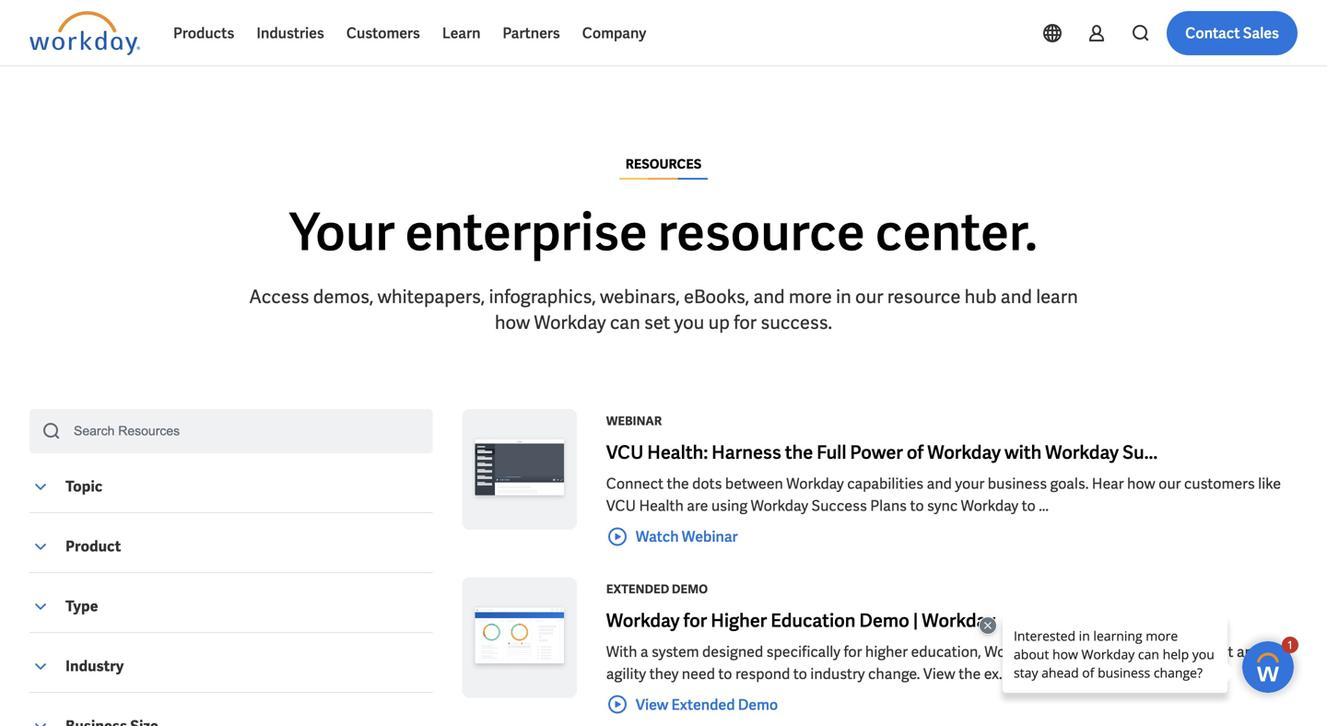 Task type: describe. For each thing, give the bounding box(es) containing it.
with
[[606, 642, 637, 662]]

health
[[639, 496, 684, 516]]

webinar inside "link"
[[682, 527, 738, 547]]

workday down between
[[751, 496, 809, 516]]

...
[[1039, 496, 1049, 516]]

resources
[[626, 156, 702, 172]]

industry
[[65, 657, 124, 676]]

need
[[682, 664, 715, 684]]

industry
[[811, 664, 865, 684]]

contact
[[1186, 24, 1240, 43]]

up
[[708, 311, 730, 335]]

they
[[649, 664, 679, 684]]

0 horizontal spatial demo
[[672, 582, 708, 597]]

to down the designed
[[718, 664, 732, 684]]

view inside "with a system designed specifically for higher education, workday gives institutions the insight and agility they need to respond to industry change. view the ex..."
[[923, 664, 956, 684]]

hear
[[1092, 474, 1124, 494]]

extended inside view extended demo link
[[671, 695, 735, 715]]

higher
[[711, 609, 767, 633]]

products button
[[162, 11, 246, 55]]

sync
[[927, 496, 958, 516]]

go to the homepage image
[[29, 11, 140, 55]]

insight
[[1188, 642, 1234, 662]]

extended demo
[[606, 582, 708, 597]]

and inside "with a system designed specifically for higher education, workday gives institutions the insight and agility they need to respond to industry change. view the ex..."
[[1237, 642, 1262, 662]]

and up success.
[[754, 285, 785, 309]]

center.
[[876, 199, 1038, 266]]

plans
[[870, 496, 907, 516]]

the left ex...
[[959, 664, 981, 684]]

enterprise
[[405, 199, 648, 266]]

workday for higher education demo | workday
[[606, 609, 996, 633]]

to left 'sync'
[[910, 496, 924, 516]]

resource inside "access demos, whitepapers, infographics, webinars, ebooks, and more in our resource hub and learn how workday can set you up for success."
[[887, 285, 961, 309]]

a
[[640, 642, 649, 662]]

the left insight
[[1163, 642, 1185, 662]]

partners
[[503, 24, 560, 43]]

respond
[[736, 664, 790, 684]]

webinars,
[[600, 285, 680, 309]]

|
[[913, 609, 918, 633]]

customers
[[1184, 474, 1255, 494]]

can
[[610, 311, 640, 335]]

workday inside "with a system designed specifically for higher education, workday gives institutions the insight and agility they need to respond to industry change. view the ex..."
[[985, 642, 1042, 662]]

partners button
[[492, 11, 571, 55]]

hub
[[965, 285, 997, 309]]

for inside "access demos, whitepapers, infographics, webinars, ebooks, and more in our resource hub and learn how workday can set you up for success."
[[734, 311, 757, 335]]

the left full
[[785, 441, 813, 465]]

industries button
[[246, 11, 335, 55]]

1 vertical spatial for
[[684, 609, 707, 633]]

view extended demo
[[636, 695, 778, 715]]

watch webinar link
[[606, 526, 738, 548]]

connect
[[606, 474, 664, 494]]

customers
[[346, 24, 420, 43]]

the inside connect the dots between workday capabilities and your business goals. hear how our customers like vcu health are using workday success plans to sync workday to ...
[[667, 474, 689, 494]]

with
[[1005, 441, 1042, 465]]

dots
[[692, 474, 722, 494]]

company button
[[571, 11, 658, 55]]

gives
[[1045, 642, 1080, 662]]

industries
[[257, 24, 324, 43]]

Search Resources text field
[[63, 409, 405, 454]]

to left ...
[[1022, 496, 1036, 516]]

using
[[711, 496, 748, 516]]

vcu health: harness the full power of workday with workday su...
[[606, 441, 1158, 465]]

workday up education,
[[922, 609, 996, 633]]

access demos, whitepapers,
[[249, 285, 485, 309]]

product
[[65, 537, 121, 556]]

education
[[771, 609, 856, 633]]

workday inside "access demos, whitepapers, infographics, webinars, ebooks, and more in our resource hub and learn how workday can set you up for success."
[[534, 311, 606, 335]]

learn button
[[431, 11, 492, 55]]

customers button
[[335, 11, 431, 55]]

between
[[725, 474, 783, 494]]

access demos, whitepapers, infographics, webinars, ebooks, and more in our resource hub and learn how workday can set you up for success.
[[249, 285, 1078, 335]]

ex...
[[984, 664, 1009, 684]]

connect the dots between workday capabilities and your business goals. hear how our customers like vcu health are using workday success plans to sync workday to ...
[[606, 474, 1281, 516]]

power
[[850, 441, 903, 465]]

business
[[988, 474, 1047, 494]]

success.
[[761, 311, 832, 335]]

designed
[[702, 642, 763, 662]]

type
[[65, 597, 98, 616]]

products
[[173, 24, 234, 43]]

system
[[652, 642, 699, 662]]

watch webinar
[[636, 527, 738, 547]]

ebooks,
[[684, 285, 750, 309]]

specifically
[[767, 642, 841, 662]]

2 vertical spatial demo
[[738, 695, 778, 715]]

su...
[[1123, 441, 1158, 465]]

change.
[[868, 664, 920, 684]]

health:
[[647, 441, 708, 465]]

company
[[582, 24, 646, 43]]

are
[[687, 496, 708, 516]]



Task type: vqa. For each thing, say whether or not it's contained in the screenshot.
"an"
no



Task type: locate. For each thing, give the bounding box(es) containing it.
1 horizontal spatial our
[[1159, 474, 1181, 494]]

for inside "with a system designed specifically for higher education, workday gives institutions the insight and agility they need to respond to industry change. view the ex..."
[[844, 642, 862, 662]]

how down infographics,
[[495, 311, 530, 335]]

0 vertical spatial vcu
[[606, 441, 644, 465]]

workday up 'a' on the bottom left of page
[[606, 609, 680, 633]]

1 vertical spatial view
[[636, 695, 669, 715]]

workday up your
[[928, 441, 1001, 465]]

to
[[910, 496, 924, 516], [1022, 496, 1036, 516], [718, 664, 732, 684], [793, 664, 807, 684]]

1 horizontal spatial how
[[1127, 474, 1156, 494]]

for right up
[[734, 311, 757, 335]]

watch
[[636, 527, 679, 547]]

demo left '|'
[[859, 609, 910, 633]]

our right more in
[[855, 285, 884, 309]]

higher
[[865, 642, 908, 662]]

workday up the success
[[787, 474, 844, 494]]

0 horizontal spatial how
[[495, 311, 530, 335]]

0 vertical spatial webinar
[[606, 413, 662, 429]]

vcu up connect
[[606, 441, 644, 465]]

0 vertical spatial our
[[855, 285, 884, 309]]

workday down infographics,
[[534, 311, 606, 335]]

1 vertical spatial vcu
[[606, 496, 636, 516]]

workday down your
[[961, 496, 1019, 516]]

contact sales link
[[1167, 11, 1298, 55]]

the
[[785, 441, 813, 465], [667, 474, 689, 494], [1163, 642, 1185, 662], [959, 664, 981, 684]]

resource up ebooks,
[[658, 199, 865, 266]]

workday up the "goals."
[[1045, 441, 1119, 465]]

webinar
[[606, 413, 662, 429], [682, 527, 738, 547]]

set
[[644, 311, 670, 335]]

and
[[754, 285, 785, 309], [1001, 285, 1032, 309], [927, 474, 952, 494], [1237, 642, 1262, 662]]

capabilities
[[847, 474, 924, 494]]

education,
[[911, 642, 982, 662]]

2 vertical spatial for
[[844, 642, 862, 662]]

for
[[734, 311, 757, 335], [684, 609, 707, 633], [844, 642, 862, 662]]

webinar down are
[[682, 527, 738, 547]]

0 vertical spatial how
[[495, 311, 530, 335]]

your
[[955, 474, 985, 494]]

extended down the watch
[[606, 582, 669, 597]]

to down specifically
[[793, 664, 807, 684]]

0 horizontal spatial webinar
[[606, 413, 662, 429]]

0 horizontal spatial resource
[[658, 199, 865, 266]]

goals.
[[1050, 474, 1089, 494]]

2 horizontal spatial for
[[844, 642, 862, 662]]

workday
[[534, 311, 606, 335], [928, 441, 1001, 465], [1045, 441, 1119, 465], [787, 474, 844, 494], [751, 496, 809, 516], [961, 496, 1019, 516], [606, 609, 680, 633], [922, 609, 996, 633], [985, 642, 1042, 662]]

1 horizontal spatial demo
[[738, 695, 778, 715]]

of
[[907, 441, 924, 465]]

1 vertical spatial our
[[1159, 474, 1181, 494]]

the up health
[[667, 474, 689, 494]]

success
[[812, 496, 867, 516]]

contact sales
[[1186, 24, 1279, 43]]

demo
[[672, 582, 708, 597], [859, 609, 910, 633], [738, 695, 778, 715]]

1 vcu from the top
[[606, 441, 644, 465]]

infographics,
[[489, 285, 596, 309]]

institutions
[[1083, 642, 1160, 662]]

agility
[[606, 664, 646, 684]]

view
[[923, 664, 956, 684], [636, 695, 669, 715]]

0 horizontal spatial our
[[855, 285, 884, 309]]

demo down respond
[[738, 695, 778, 715]]

1 vertical spatial webinar
[[682, 527, 738, 547]]

and right insight
[[1237, 642, 1262, 662]]

your enterprise resource center.
[[290, 199, 1038, 266]]

how for our
[[1127, 474, 1156, 494]]

like
[[1258, 474, 1281, 494]]

learn
[[1036, 285, 1078, 309]]

0 vertical spatial resource
[[658, 199, 865, 266]]

your
[[290, 199, 395, 266]]

you
[[674, 311, 705, 335]]

our inside connect the dots between workday capabilities and your business goals. hear how our customers like vcu health are using workday success plans to sync workday to ...
[[1159, 474, 1181, 494]]

sales
[[1243, 24, 1279, 43]]

our left customers
[[1159, 474, 1181, 494]]

how inside connect the dots between workday capabilities and your business goals. hear how our customers like vcu health are using workday success plans to sync workday to ...
[[1127, 474, 1156, 494]]

and right hub
[[1001, 285, 1032, 309]]

2 horizontal spatial demo
[[859, 609, 910, 633]]

webinar up health:
[[606, 413, 662, 429]]

0 vertical spatial demo
[[672, 582, 708, 597]]

0 vertical spatial view
[[923, 664, 956, 684]]

how inside "access demos, whitepapers, infographics, webinars, ebooks, and more in our resource hub and learn how workday can set you up for success."
[[495, 311, 530, 335]]

how down su...
[[1127, 474, 1156, 494]]

for up system
[[684, 609, 707, 633]]

resource
[[658, 199, 865, 266], [887, 285, 961, 309]]

view down they
[[636, 695, 669, 715]]

learn
[[442, 24, 481, 43]]

1 vertical spatial demo
[[859, 609, 910, 633]]

workday up ex...
[[985, 642, 1042, 662]]

2 vcu from the top
[[606, 496, 636, 516]]

1 horizontal spatial for
[[734, 311, 757, 335]]

how for workday
[[495, 311, 530, 335]]

vcu inside connect the dots between workday capabilities and your business goals. hear how our customers like vcu health are using workday success plans to sync workday to ...
[[606, 496, 636, 516]]

1 vertical spatial resource
[[887, 285, 961, 309]]

view down education,
[[923, 664, 956, 684]]

1 vertical spatial how
[[1127, 474, 1156, 494]]

0 horizontal spatial extended
[[606, 582, 669, 597]]

1 horizontal spatial resource
[[887, 285, 961, 309]]

extended down 'need'
[[671, 695, 735, 715]]

1 horizontal spatial webinar
[[682, 527, 738, 547]]

vcu
[[606, 441, 644, 465], [606, 496, 636, 516]]

our
[[855, 285, 884, 309], [1159, 474, 1181, 494]]

view extended demo link
[[606, 694, 778, 716]]

and up 'sync'
[[927, 474, 952, 494]]

full
[[817, 441, 847, 465]]

0 horizontal spatial view
[[636, 695, 669, 715]]

with a system designed specifically for higher education, workday gives institutions the insight and agility they need to respond to industry change. view the ex...
[[606, 642, 1262, 684]]

1 horizontal spatial view
[[923, 664, 956, 684]]

extended
[[606, 582, 669, 597], [671, 695, 735, 715]]

for up industry
[[844, 642, 862, 662]]

resource left hub
[[887, 285, 961, 309]]

harness
[[712, 441, 781, 465]]

vcu down connect
[[606, 496, 636, 516]]

demo down the watch webinar
[[672, 582, 708, 597]]

0 vertical spatial for
[[734, 311, 757, 335]]

how
[[495, 311, 530, 335], [1127, 474, 1156, 494]]

1 horizontal spatial extended
[[671, 695, 735, 715]]

0 vertical spatial extended
[[606, 582, 669, 597]]

1 vertical spatial extended
[[671, 695, 735, 715]]

and inside connect the dots between workday capabilities and your business goals. hear how our customers like vcu health are using workday success plans to sync workday to ...
[[927, 474, 952, 494]]

our inside "access demos, whitepapers, infographics, webinars, ebooks, and more in our resource hub and learn how workday can set you up for success."
[[855, 285, 884, 309]]

topic
[[65, 477, 103, 496]]

0 horizontal spatial for
[[684, 609, 707, 633]]

more in
[[789, 285, 852, 309]]



